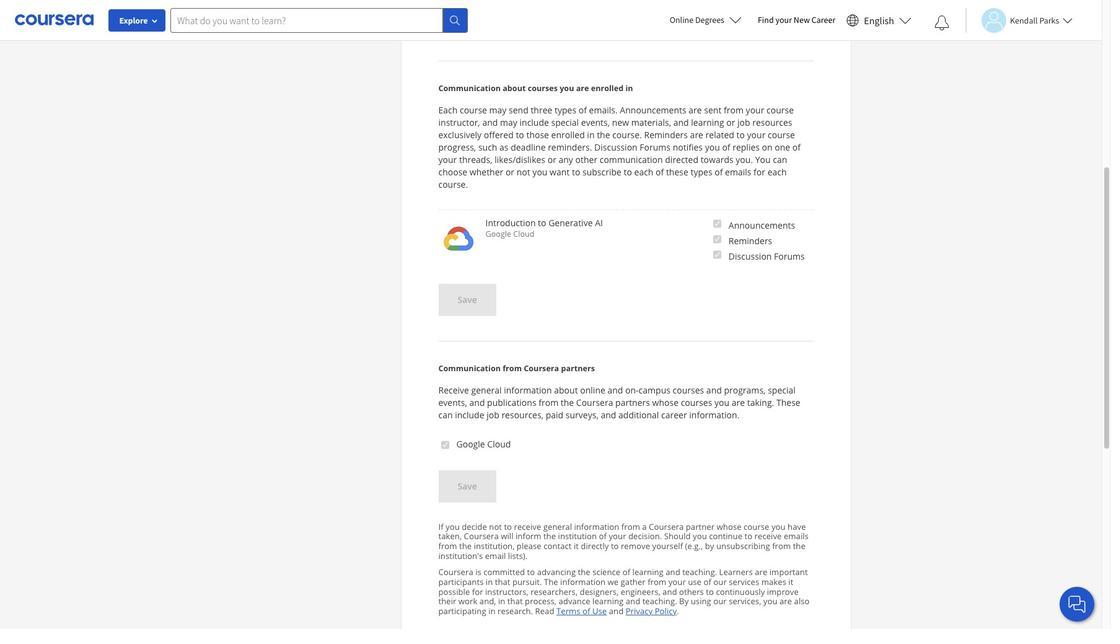 Task type: describe. For each thing, give the bounding box(es) containing it.
institution,
[[474, 541, 515, 552]]

notifies
[[673, 141, 703, 153]]

instructor,
[[439, 117, 480, 128]]

to down communication
[[624, 166, 632, 178]]

are right "learners"
[[755, 567, 768, 578]]

english button
[[842, 0, 917, 40]]

of left these
[[656, 166, 664, 178]]

designers,
[[580, 586, 619, 598]]

to up deadline
[[516, 129, 525, 141]]

communication
[[600, 154, 663, 166]]

possible
[[439, 586, 470, 598]]

advance
[[559, 596, 591, 607]]

publications
[[487, 397, 537, 408]]

0 horizontal spatial teaching.
[[643, 596, 678, 607]]

participants
[[439, 577, 484, 588]]

.
[[677, 606, 679, 617]]

researchers,
[[531, 586, 578, 598]]

reminders.
[[548, 141, 592, 153]]

general inside receive general information about online and on-campus courses and programs, special events, and publications from the coursera partners whose courses you are taking. these can include job resources, paid surveys, and additional career information.
[[472, 384, 502, 396]]

special inside receive general information about online and on-campus courses and programs, special events, and publications from the coursera partners whose courses you are taking. these can include job resources, paid surveys, and additional career information.
[[768, 384, 796, 396]]

of inside if you decide not to receive general information from a coursera partner whose course you have taken,           coursera will inform the institution of your decision.  should you continue to receive emails from the           institution, please contact it directly to remove yourself           (e.g., by unsubscribing from the institution's email lists).
[[599, 531, 607, 542]]

course inside if you decide not to receive general information from a coursera partner whose course you have taken,           coursera will inform the institution of your decision.  should you continue to receive emails from the           institution, please contact it directly to remove yourself           (e.g., by unsubscribing from the institution's email lists).
[[744, 521, 770, 532]]

resources
[[753, 117, 793, 128]]

find
[[758, 14, 774, 25]]

and up notifies
[[674, 117, 689, 128]]

course up resources
[[767, 104, 794, 116]]

1 horizontal spatial receive
[[755, 531, 782, 542]]

your up resources
[[746, 104, 765, 116]]

sent
[[705, 104, 722, 116]]

0 horizontal spatial cloud
[[488, 438, 511, 450]]

save for general
[[458, 480, 477, 492]]

the down the decide
[[460, 541, 472, 552]]

2 each from the left
[[768, 166, 787, 178]]

your inside coursera is committed to advancing the science of learning and teaching. learners are important participants in that pursuit. the information we gather from your use of our services makes it possible for instructors, researchers, designers, engineers, and others to continuously improve their                 work and, in that process, advance learning and teaching. by using our services, you are also participating in research. read
[[669, 577, 686, 588]]

coursera is committed to advancing the science of learning and teaching. learners are important participants in that pursuit. the information we gather from your use of our services makes it possible for instructors, researchers, designers, engineers, and others to continuously improve their                 work and, in that process, advance learning and teaching. by using our services, you are also participating in research. read
[[439, 567, 810, 617]]

online degrees
[[670, 14, 725, 25]]

send
[[509, 104, 529, 116]]

1 each from the left
[[635, 166, 654, 178]]

use
[[688, 577, 702, 588]]

1 vertical spatial courses
[[673, 384, 705, 396]]

coursera up the email
[[464, 531, 499, 542]]

0 vertical spatial enrolled
[[591, 83, 624, 94]]

1 our from the top
[[714, 577, 727, 588]]

replies
[[733, 141, 760, 153]]

programs,
[[725, 384, 766, 396]]

taking.
[[748, 397, 775, 408]]

job inside each course may send three types of emails. announcements are sent from your course instructor,          and may include special events, new materials, and learning or job resources exclusively offered to          those enrolled in the course. reminders are related to your course progress, such as deadline reminders.          discussion forums notifies you of replies on one of your threads, likes/dislikes or any other          communication directed towards you. you can choose whether or not you want to subscribe to each of these          types of emails for each course.
[[738, 117, 751, 128]]

and up offered
[[483, 117, 498, 128]]

1 vertical spatial google
[[457, 438, 485, 450]]

events, inside receive general information about online and on-campus courses and programs, special events, and publications from the coursera partners whose courses you are taking. these can include job resources, paid surveys, and additional career information.
[[439, 397, 467, 408]]

1 horizontal spatial learning
[[633, 567, 664, 578]]

improve
[[768, 586, 799, 598]]

materials,
[[632, 117, 672, 128]]

your up the choose
[[439, 154, 457, 166]]

What do you want to learn? text field
[[171, 8, 443, 33]]

please
[[517, 541, 542, 552]]

continue
[[710, 531, 743, 542]]

0 horizontal spatial or
[[506, 166, 515, 178]]

coursera up publications
[[524, 363, 559, 374]]

you
[[756, 154, 771, 166]]

gather
[[621, 577, 646, 588]]

others
[[680, 586, 704, 598]]

towards
[[701, 154, 734, 166]]

decide
[[462, 521, 487, 532]]

degrees
[[696, 14, 725, 25]]

career
[[812, 14, 836, 25]]

each course may send three types of emails. announcements are sent from your course instructor,          and may include special events, new materials, and learning or job resources exclusively offered to          those enrolled in the course. reminders are related to your course progress, such as deadline reminders.          discussion forums notifies you of replies on one of your threads, likes/dislikes or any other          communication directed towards you. you can choose whether or not you want to subscribe to each of these          types of emails for each course.
[[439, 104, 801, 190]]

reminders inside each course may send three types of emails. announcements are sent from your course instructor,          and may include special events, new materials, and learning or job resources exclusively offered to          those enrolled in the course. reminders are related to your course progress, such as deadline reminders.          discussion forums notifies you of replies on one of your threads, likes/dislikes or any other          communication directed towards you. you can choose whether or not you want to subscribe to each of these          types of emails for each course.
[[645, 129, 688, 141]]

the inside each course may send three types of emails. announcements are sent from your course instructor,          and may include special events, new materials, and learning or job resources exclusively offered to          those enrolled in the course. reminders are related to your course progress, such as deadline reminders.          discussion forums notifies you of replies on one of your threads, likes/dislikes or any other          communication directed towards you. you can choose whether or not you want to subscribe to each of these          types of emails for each course.
[[597, 129, 611, 141]]

deadline
[[511, 141, 546, 153]]

are up reminders.
[[577, 83, 589, 94]]

the right the inform
[[544, 531, 556, 542]]

partner
[[686, 521, 715, 532]]

the inside receive general information about online and on-campus courses and programs, special events, and publications from the coursera partners whose courses you are taking. these can include job resources, paid surveys, and additional career information.
[[561, 397, 574, 408]]

Discussion Forums checkbox
[[714, 250, 722, 260]]

of left use
[[583, 606, 591, 617]]

coursera inside receive general information about online and on-campus courses and programs, special events, and publications from the coursera partners whose courses you are taking. these can include job resources, paid surveys, and additional career information.
[[577, 397, 614, 408]]

in inside each course may send three types of emails. announcements are sent from your course instructor,          and may include special events, new materials, and learning or job resources exclusively offered to          those enrolled in the course. reminders are related to your course progress, such as deadline reminders.          discussion forums notifies you of replies on one of your threads, likes/dislikes or any other          communication directed towards you. you can choose whether or not you want to subscribe to each of these          types of emails for each course.
[[587, 129, 595, 141]]

threads,
[[459, 154, 493, 166]]

from inside receive general information about online and on-campus courses and programs, special events, and publications from the coursera partners whose courses you are taking. these can include job resources, paid surveys, and additional career information.
[[539, 397, 559, 408]]

1 vertical spatial that
[[508, 596, 523, 607]]

taken,
[[439, 531, 462, 542]]

whether
[[470, 166, 504, 178]]

2 vertical spatial courses
[[681, 397, 713, 408]]

on-
[[626, 384, 639, 396]]

participating
[[439, 606, 487, 617]]

general inside if you decide not to receive general information from a coursera partner whose course you have taken,           coursera will inform the institution of your decision.  should you continue to receive emails from the           institution, please contact it directly to remove yourself           (e.g., by unsubscribing from the institution's email lists).
[[544, 521, 572, 532]]

explore
[[119, 15, 148, 26]]

if you decide not to receive general information from a coursera partner whose course you have taken,           coursera will inform the institution of your decision.  should you continue to receive emails from the           institution, please contact it directly to remove yourself           (e.g., by unsubscribing from the institution's email lists).
[[439, 521, 809, 562]]

policy
[[655, 606, 677, 617]]

terms
[[557, 606, 581, 617]]

receive general information about online and on-campus courses and programs, special events, and publications from the coursera partners whose courses you are taking. these can include job resources, paid surveys, and additional career information.
[[439, 384, 801, 421]]

new
[[613, 117, 630, 128]]

it inside coursera is committed to advancing the science of learning and teaching. learners are important participants in that pursuit. the information we gather from your use of our services makes it possible for instructors, researchers, designers, engineers, and others to continuously improve their                 work and, in that process, advance learning and teaching. by using our services, you are also participating in research. read
[[789, 577, 794, 588]]

ai
[[595, 217, 603, 229]]

a
[[643, 521, 647, 532]]

advancing
[[537, 567, 576, 578]]

course up instructor,
[[460, 104, 487, 116]]

use
[[593, 606, 607, 617]]

0 vertical spatial may
[[490, 104, 507, 116]]

of down related
[[723, 141, 731, 153]]

whose inside if you decide not to receive general information from a coursera partner whose course you have taken,           coursera will inform the institution of your decision.  should you continue to receive emails from the           institution, please contact it directly to remove yourself           (e.g., by unsubscribing from the institution's email lists).
[[717, 521, 742, 532]]

0 horizontal spatial types
[[555, 104, 577, 116]]

is
[[476, 567, 482, 578]]

not inside if you decide not to receive general information from a coursera partner whose course you have taken,           coursera will inform the institution of your decision.  should you continue to receive emails from the           institution, please contact it directly to remove yourself           (e.g., by unsubscribing from the institution's email lists).
[[489, 521, 502, 532]]

0 vertical spatial courses
[[528, 83, 558, 94]]

to up 'replies'
[[737, 129, 745, 141]]

the
[[544, 577, 559, 588]]

in left research.
[[489, 606, 496, 617]]

find your new career
[[758, 14, 836, 25]]

about inside receive general information about online and on-campus courses and programs, special events, and publications from the coursera partners whose courses you are taking. these can include job resources, paid surveys, and additional career information.
[[555, 384, 578, 396]]

online
[[670, 14, 694, 25]]

information inside receive general information about online and on-campus courses and programs, special events, and publications from the coursera partners whose courses you are taking. these can include job resources, paid surveys, and additional career information.
[[504, 384, 552, 396]]

partners inside receive general information about online and on-campus courses and programs, special events, and publications from the coursera partners whose courses you are taking. these can include job resources, paid surveys, and additional career information.
[[616, 397, 650, 408]]

not inside each course may send three types of emails. announcements are sent from your course instructor,          and may include special events, new materials, and learning or job resources exclusively offered to          those enrolled in the course. reminders are related to your course progress, such as deadline reminders.          discussion forums notifies you of replies on one of your threads, likes/dislikes or any other          communication directed towards you. you can choose whether or not you want to subscribe to each of these          types of emails for each course.
[[517, 166, 531, 178]]

are up notifies
[[691, 129, 704, 141]]

1 vertical spatial types
[[691, 166, 713, 178]]

to right directly
[[611, 541, 619, 552]]

committed
[[484, 567, 525, 578]]

read
[[536, 606, 555, 617]]

are left the sent
[[689, 104, 702, 116]]

from left "a"
[[622, 521, 641, 532]]

subscribe
[[583, 166, 622, 178]]

communication for course
[[439, 83, 501, 94]]

services,
[[729, 596, 762, 607]]

of left 'emails.'
[[579, 104, 587, 116]]

Reminders checkbox
[[714, 234, 722, 244]]

coursera up yourself
[[649, 521, 684, 532]]

2 vertical spatial learning
[[593, 596, 624, 607]]

and,
[[480, 596, 496, 607]]

lists).
[[508, 551, 528, 562]]

are left also at the bottom of page
[[780, 596, 793, 607]]

and right surveys,
[[601, 409, 617, 421]]

such
[[479, 141, 498, 153]]

terms of use link
[[557, 606, 607, 617]]

and left publications
[[470, 397, 485, 408]]

paid
[[546, 409, 564, 421]]

to right "use"
[[707, 586, 714, 598]]

2 our from the top
[[714, 596, 727, 607]]

from up publications
[[503, 363, 522, 374]]

these
[[667, 166, 689, 178]]

0 vertical spatial that
[[495, 577, 511, 588]]

2 horizontal spatial or
[[727, 117, 736, 128]]

in up new
[[626, 83, 633, 94]]

Announcements checkbox
[[714, 219, 722, 229]]

discussion inside each course may send three types of emails. announcements are sent from your course instructor,          and may include special events, new materials, and learning or job resources exclusively offered to          those enrolled in the course. reminders are related to your course progress, such as deadline reminders.          discussion forums notifies you of replies on one of your threads, likes/dislikes or any other          communication directed towards you. you can choose whether or not you want to subscribe to each of these          types of emails for each course.
[[595, 141, 638, 153]]

of down towards
[[715, 166, 723, 178]]

discussion forums
[[729, 251, 805, 262]]

emails inside each course may send three types of emails. announcements are sent from your course instructor,          and may include special events, new materials, and learning or job resources exclusively offered to          those enrolled in the course. reminders are related to your course progress, such as deadline reminders.          discussion forums notifies you of replies on one of your threads, likes/dislikes or any other          communication directed towards you. you can choose whether or not you want to subscribe to each of these          types of emails for each course.
[[726, 166, 752, 178]]

from inside each course may send three types of emails. announcements are sent from your course instructor,          and may include special events, new materials, and learning or job resources exclusively offered to          those enrolled in the course. reminders are related to your course progress, such as deadline reminders.          discussion forums notifies you of replies on one of your threads, likes/dislikes or any other          communication directed towards you. you can choose whether or not you want to subscribe to each of these          types of emails for each course.
[[724, 104, 744, 116]]

chat with us image
[[1068, 595, 1088, 615]]

in right is
[[486, 577, 493, 588]]

0 horizontal spatial receive
[[514, 521, 542, 532]]

using
[[691, 596, 712, 607]]



Task type: locate. For each thing, give the bounding box(es) containing it.
your right find
[[776, 14, 793, 25]]

are down programs,
[[732, 397, 745, 408]]

1 vertical spatial can
[[439, 409, 453, 421]]

1 horizontal spatial course.
[[613, 129, 642, 141]]

remove
[[621, 541, 651, 552]]

0 vertical spatial partners
[[561, 363, 595, 374]]

directly
[[581, 541, 609, 552]]

show notifications image
[[935, 16, 950, 30]]

1 vertical spatial include
[[455, 409, 485, 421]]

save
[[458, 14, 477, 26], [458, 294, 477, 306], [458, 480, 477, 492]]

forums inside each course may send three types of emails. announcements are sent from your course instructor,          and may include special events, new materials, and learning or job resources exclusively offered to          those enrolled in the course. reminders are related to your course progress, such as deadline reminders.          discussion forums notifies you of replies on one of your threads, likes/dislikes or any other          communication directed towards you. you can choose whether or not you want to subscribe to each of these          types of emails for each course.
[[640, 141, 671, 153]]

coursera down institution's
[[439, 567, 474, 578]]

our left services
[[714, 577, 727, 588]]

forums inside communication from introduction to generative ai group
[[775, 251, 805, 262]]

1 vertical spatial course.
[[439, 179, 468, 190]]

1 vertical spatial emails
[[784, 531, 809, 542]]

continuously
[[716, 586, 765, 598]]

not down likes/dislikes
[[517, 166, 531, 178]]

should
[[665, 531, 691, 542]]

and down gather
[[626, 596, 641, 607]]

choose
[[439, 166, 468, 178]]

you.
[[736, 154, 754, 166]]

1 vertical spatial information
[[574, 521, 620, 532]]

from up paid
[[539, 397, 559, 408]]

1 vertical spatial special
[[768, 384, 796, 396]]

2 save from the top
[[458, 294, 477, 306]]

surveys,
[[566, 409, 599, 421]]

in right and,
[[499, 596, 506, 607]]

1 horizontal spatial whose
[[717, 521, 742, 532]]

0 horizontal spatial enrolled
[[552, 129, 585, 141]]

find your new career link
[[752, 12, 842, 28]]

career
[[662, 409, 687, 421]]

0 horizontal spatial about
[[503, 83, 526, 94]]

1 vertical spatial for
[[472, 586, 483, 598]]

privacy policy link
[[626, 606, 677, 617]]

that left the "pursuit."
[[495, 577, 511, 588]]

courses
[[528, 83, 558, 94], [673, 384, 705, 396], [681, 397, 713, 408]]

parks
[[1040, 15, 1060, 26]]

special up these
[[768, 384, 796, 396]]

and left on-
[[608, 384, 623, 396]]

1 horizontal spatial for
[[754, 166, 766, 178]]

coursera inside coursera is committed to advancing the science of learning and teaching. learners are important participants in that pursuit. the information we gather from your use of our services makes it possible for instructors, researchers, designers, engineers, and others to continuously improve their                 work and, in that process, advance learning and teaching. by using our services, you are also participating in research. read
[[439, 567, 474, 578]]

1 vertical spatial forums
[[775, 251, 805, 262]]

information up advance
[[561, 577, 606, 588]]

2 communication from the top
[[439, 363, 501, 374]]

cloud inside introduction to generative ai google cloud
[[514, 229, 535, 240]]

learning up engineers,
[[633, 567, 664, 578]]

or down likes/dislikes
[[506, 166, 515, 178]]

0 horizontal spatial learning
[[593, 596, 624, 607]]

Google Cloud checkbox
[[441, 440, 449, 450]]

0 vertical spatial it
[[574, 541, 579, 552]]

institution's
[[439, 551, 483, 562]]

receive up please
[[514, 521, 542, 532]]

1 save button from the top
[[439, 4, 497, 36]]

and
[[483, 117, 498, 128], [674, 117, 689, 128], [608, 384, 623, 396], [707, 384, 722, 396], [470, 397, 485, 408], [601, 409, 617, 421], [666, 567, 681, 578], [663, 586, 678, 598], [626, 596, 641, 607], [609, 606, 624, 617]]

receive
[[439, 384, 469, 396]]

0 horizontal spatial announcements
[[620, 104, 687, 116]]

learning
[[692, 117, 725, 128], [633, 567, 664, 578], [593, 596, 624, 607]]

our right using
[[714, 596, 727, 607]]

enrolled up reminders.
[[552, 129, 585, 141]]

1 vertical spatial may
[[500, 117, 518, 128]]

1 vertical spatial about
[[555, 384, 578, 396]]

types right the three
[[555, 104, 577, 116]]

1 vertical spatial whose
[[717, 521, 742, 532]]

it left directly
[[574, 541, 579, 552]]

0 vertical spatial information
[[504, 384, 552, 396]]

3 save button from the top
[[439, 470, 497, 503]]

1 vertical spatial it
[[789, 577, 794, 588]]

have
[[788, 521, 806, 532]]

include inside each course may send three types of emails. announcements are sent from your course instructor,          and may include special events, new materials, and learning or job resources exclusively offered to          those enrolled in the course. reminders are related to your course progress, such as deadline reminders.          discussion forums notifies you of replies on one of your threads, likes/dislikes or any other          communication directed towards you. you can choose whether or not you want to subscribe to each of these          types of emails for each course.
[[520, 117, 549, 128]]

communication from coursera partners
[[439, 363, 595, 374]]

to left the inform
[[504, 521, 512, 532]]

2 save button from the top
[[439, 284, 497, 316]]

events, down 'emails.'
[[582, 117, 610, 128]]

1 horizontal spatial events,
[[582, 117, 610, 128]]

the
[[597, 129, 611, 141], [561, 397, 574, 408], [544, 531, 556, 542], [460, 541, 472, 552], [794, 541, 806, 552], [578, 567, 591, 578]]

information up publications
[[504, 384, 552, 396]]

announcements inside each course may send three types of emails. announcements are sent from your course instructor,          and may include special events, new materials, and learning or job resources exclusively offered to          those enrolled in the course. reminders are related to your course progress, such as deadline reminders.          discussion forums notifies you of replies on one of your threads, likes/dislikes or any other          communication directed towards you. you can choose whether or not you want to subscribe to each of these          types of emails for each course.
[[620, 104, 687, 116]]

0 vertical spatial reminders
[[645, 129, 688, 141]]

google cloud
[[457, 438, 511, 450]]

course. down new
[[613, 129, 642, 141]]

cloud
[[514, 229, 535, 240], [488, 438, 511, 450]]

information
[[504, 384, 552, 396], [574, 521, 620, 532], [561, 577, 606, 588]]

each down communication
[[635, 166, 654, 178]]

1 horizontal spatial forums
[[775, 251, 805, 262]]

1 vertical spatial job
[[487, 409, 500, 421]]

campus
[[639, 384, 671, 396]]

of right we
[[623, 567, 631, 578]]

1 vertical spatial events,
[[439, 397, 467, 408]]

for inside coursera is committed to advancing the science of learning and teaching. learners are important participants in that pursuit. the information we gather from your use of our services makes it possible for instructors, researchers, designers, engineers, and others to continuously improve their                 work and, in that process, advance learning and teaching. by using our services, you are also participating in research. read
[[472, 586, 483, 598]]

introduction to generative ai google cloud
[[486, 217, 603, 240]]

it inside if you decide not to receive general information from a coursera partner whose course you have taken,           coursera will inform the institution of your decision.  should you continue to receive emails from the           institution, please contact it directly to remove yourself           (e.g., by unsubscribing from the institution's email lists).
[[574, 541, 579, 552]]

0 horizontal spatial course.
[[439, 179, 468, 190]]

three
[[531, 104, 553, 116]]

1 horizontal spatial or
[[548, 154, 557, 166]]

None search field
[[171, 8, 468, 33]]

0 horizontal spatial each
[[635, 166, 654, 178]]

0 vertical spatial events,
[[582, 117, 610, 128]]

new
[[794, 14, 810, 25]]

0 horizontal spatial whose
[[653, 397, 679, 408]]

1 horizontal spatial announcements
[[729, 220, 796, 231]]

to inside introduction to generative ai google cloud
[[538, 217, 547, 229]]

online
[[581, 384, 606, 396]]

2 vertical spatial save
[[458, 480, 477, 492]]

0 horizontal spatial google
[[457, 438, 485, 450]]

job inside receive general information about online and on-campus courses and programs, special events, and publications from the coursera partners whose courses you are taking. these can include job resources, paid surveys, and additional career information.
[[487, 409, 500, 421]]

0 horizontal spatial general
[[472, 384, 502, 396]]

information.
[[690, 409, 740, 421]]

1 horizontal spatial partners
[[616, 397, 650, 408]]

you inside coursera is committed to advancing the science of learning and teaching. learners are important participants in that pursuit. the information we gather from your use of our services makes it possible for instructors, researchers, designers, engineers, and others to continuously improve their                 work and, in that process, advance learning and teaching. by using our services, you are also participating in research. read
[[764, 596, 778, 607]]

those
[[527, 129, 549, 141]]

events, inside each course may send three types of emails. announcements are sent from your course instructor,          and may include special events, new materials, and learning or job resources exclusively offered to          those enrolled in the course. reminders are related to your course progress, such as deadline reminders.          discussion forums notifies you of replies on one of your threads, likes/dislikes or any other          communication directed towards you. you can choose whether or not you want to subscribe to each of these          types of emails for each course.
[[582, 117, 610, 128]]

1 vertical spatial communication
[[439, 363, 501, 374]]

1 horizontal spatial emails
[[784, 531, 809, 542]]

course up "unsubscribing"
[[744, 521, 770, 532]]

communication for general
[[439, 363, 501, 374]]

emails up important at the bottom of page
[[784, 531, 809, 542]]

enrolled inside each course may send three types of emails. announcements are sent from your course instructor,          and may include special events, new materials, and learning or job resources exclusively offered to          those enrolled in the course. reminders are related to your course progress, such as deadline reminders.          discussion forums notifies you of replies on one of your threads, likes/dislikes or any other          communication directed towards you. you can choose whether or not you want to subscribe to each of these          types of emails for each course.
[[552, 129, 585, 141]]

whose up career
[[653, 397, 679, 408]]

can inside receive general information about online and on-campus courses and programs, special events, and publications from the coursera partners whose courses you are taking. these can include job resources, paid surveys, and additional career information.
[[439, 409, 453, 421]]

can inside each course may send three types of emails. announcements are sent from your course instructor,          and may include special events, new materials, and learning or job resources exclusively offered to          those enrolled in the course. reminders are related to your course progress, such as deadline reminders.          discussion forums notifies you of replies on one of your threads, likes/dislikes or any other          communication directed towards you. you can choose whether or not you want to subscribe to each of these          types of emails for each course.
[[773, 154, 788, 166]]

0 vertical spatial include
[[520, 117, 549, 128]]

not
[[517, 166, 531, 178], [489, 521, 502, 532]]

process,
[[525, 596, 557, 607]]

from right the sent
[[724, 104, 744, 116]]

not up institution,
[[489, 521, 502, 532]]

of right institution
[[599, 531, 607, 542]]

contact
[[544, 541, 572, 552]]

or left any
[[548, 154, 557, 166]]

0 horizontal spatial include
[[455, 409, 485, 421]]

courses up career
[[673, 384, 705, 396]]

0 horizontal spatial job
[[487, 409, 500, 421]]

the inside coursera is committed to advancing the science of learning and teaching. learners are important participants in that pursuit. the information we gather from your use of our services makes it possible for instructors, researchers, designers, engineers, and others to continuously improve their                 work and, in that process, advance learning and teaching. by using our services, you are also participating in research. read
[[578, 567, 591, 578]]

0 horizontal spatial discussion
[[595, 141, 638, 153]]

coursera down online
[[577, 397, 614, 408]]

1 vertical spatial discussion
[[729, 251, 772, 262]]

include inside receive general information about online and on-campus courses and programs, special events, and publications from the coursera partners whose courses you are taking. these can include job resources, paid surveys, and additional career information.
[[455, 409, 485, 421]]

reminders down materials,
[[645, 129, 688, 141]]

the down 'emails.'
[[597, 129, 611, 141]]

1 horizontal spatial types
[[691, 166, 713, 178]]

0 vertical spatial learning
[[692, 117, 725, 128]]

we
[[608, 577, 619, 588]]

from inside coursera is committed to advancing the science of learning and teaching. learners are important participants in that pursuit. the information we gather from your use of our services makes it possible for instructors, researchers, designers, engineers, and others to continuously improve their                 work and, in that process, advance learning and teaching. by using our services, you are also participating in research. read
[[648, 577, 667, 588]]

1 horizontal spatial teaching.
[[683, 567, 718, 578]]

include down receive
[[455, 409, 485, 421]]

emails inside if you decide not to receive general information from a coursera partner whose course you have taken,           coursera will inform the institution of your decision.  should you continue to receive emails from the           institution, please contact it directly to remove yourself           (e.g., by unsubscribing from the institution's email lists).
[[784, 531, 809, 542]]

0 horizontal spatial partners
[[561, 363, 595, 374]]

0 horizontal spatial for
[[472, 586, 483, 598]]

communication about courses you are enrolled in
[[439, 83, 633, 94]]

1 vertical spatial general
[[544, 521, 572, 532]]

also
[[795, 596, 810, 607]]

1 vertical spatial not
[[489, 521, 502, 532]]

each
[[439, 104, 458, 116]]

information inside coursera is committed to advancing the science of learning and teaching. learners are important participants in that pursuit. the information we gather from your use of our services makes it possible for instructors, researchers, designers, engineers, and others to continuously improve their                 work and, in that process, advance learning and teaching. by using our services, you are also participating in research. read
[[561, 577, 606, 588]]

3 save from the top
[[458, 480, 477, 492]]

1 horizontal spatial reminders
[[729, 235, 773, 247]]

general
[[472, 384, 502, 396], [544, 521, 572, 532]]

your inside 'find your new career' link
[[776, 14, 793, 25]]

whose inside receive general information about online and on-campus courses and programs, special events, and publications from the coursera partners whose courses you are taking. these can include job resources, paid surveys, and additional career information.
[[653, 397, 679, 408]]

0 vertical spatial types
[[555, 104, 577, 116]]

about left online
[[555, 384, 578, 396]]

work
[[459, 596, 478, 607]]

course. down the choose
[[439, 179, 468, 190]]

to left generative
[[538, 217, 547, 229]]

in up reminders.
[[587, 129, 595, 141]]

0 horizontal spatial can
[[439, 409, 453, 421]]

engineers,
[[621, 586, 661, 598]]

likes/dislikes
[[495, 154, 546, 166]]

whose
[[653, 397, 679, 408], [717, 521, 742, 532]]

include
[[520, 117, 549, 128], [455, 409, 485, 421]]

general up contact
[[544, 521, 572, 532]]

your inside if you decide not to receive general information from a coursera partner whose course you have taken,           coursera will inform the institution of your decision.  should you continue to receive emails from the           institution, please contact it directly to remove yourself           (e.g., by unsubscribing from the institution's email lists).
[[609, 531, 627, 542]]

save button for course
[[439, 284, 497, 316]]

google
[[486, 229, 512, 240], [457, 438, 485, 450]]

one
[[775, 141, 791, 153]]

learners
[[720, 567, 753, 578]]

0 horizontal spatial not
[[489, 521, 502, 532]]

unsubscribing
[[717, 541, 771, 552]]

directed
[[666, 154, 699, 166]]

important
[[770, 567, 808, 578]]

0 vertical spatial announcements
[[620, 104, 687, 116]]

explore button
[[109, 9, 166, 32]]

0 vertical spatial google
[[486, 229, 512, 240]]

from right gather
[[648, 577, 667, 588]]

to down any
[[572, 166, 581, 178]]

1 save from the top
[[458, 14, 477, 26]]

0 vertical spatial job
[[738, 117, 751, 128]]

for
[[754, 166, 766, 178], [472, 586, 483, 598]]

1 vertical spatial partners
[[616, 397, 650, 408]]

decision.
[[629, 531, 662, 542]]

enrolled
[[591, 83, 624, 94], [552, 129, 585, 141]]

information inside if you decide not to receive general information from a coursera partner whose course you have taken,           coursera will inform the institution of your decision.  should you continue to receive emails from the           institution, please contact it directly to remove yourself           (e.g., by unsubscribing from the institution's email lists).
[[574, 521, 620, 532]]

from down if
[[439, 541, 457, 552]]

your left decision.
[[609, 531, 627, 542]]

cloud down resources,
[[488, 438, 511, 450]]

discussion right discussion forums checkbox
[[729, 251, 772, 262]]

partners down on-
[[616, 397, 650, 408]]

the up paid
[[561, 397, 574, 408]]

announcements inside communication from introduction to generative ai group
[[729, 220, 796, 231]]

each down you
[[768, 166, 787, 178]]

1 horizontal spatial job
[[738, 117, 751, 128]]

google inside introduction to generative ai google cloud
[[486, 229, 512, 240]]

job down publications
[[487, 409, 500, 421]]

0 vertical spatial teaching.
[[683, 567, 718, 578]]

english
[[865, 14, 895, 26]]

0 horizontal spatial forums
[[640, 141, 671, 153]]

1 vertical spatial enrolled
[[552, 129, 585, 141]]

learning down we
[[593, 596, 624, 607]]

1 vertical spatial announcements
[[729, 220, 796, 231]]

0 horizontal spatial it
[[574, 541, 579, 552]]

2 vertical spatial information
[[561, 577, 606, 588]]

whose up "unsubscribing"
[[717, 521, 742, 532]]

offered
[[484, 129, 514, 141]]

will
[[501, 531, 514, 542]]

events,
[[582, 117, 610, 128], [439, 397, 467, 408]]

to right continue
[[745, 531, 753, 542]]

and left the by
[[663, 586, 678, 598]]

forums
[[640, 141, 671, 153], [775, 251, 805, 262]]

additional
[[619, 409, 659, 421]]

0 vertical spatial cloud
[[514, 229, 535, 240]]

1 communication from the top
[[439, 83, 501, 94]]

communication from introduction to generative ai group
[[711, 219, 805, 263]]

can down one
[[773, 154, 788, 166]]

types
[[555, 104, 577, 116], [691, 166, 713, 178]]

and left "use"
[[666, 567, 681, 578]]

if
[[439, 521, 444, 532]]

exclusively
[[439, 129, 482, 141]]

0 vertical spatial general
[[472, 384, 502, 396]]

of right one
[[793, 141, 801, 153]]

courses up information.
[[681, 397, 713, 408]]

announcements
[[620, 104, 687, 116], [729, 220, 796, 231]]

in
[[626, 83, 633, 94], [587, 129, 595, 141], [486, 577, 493, 588], [499, 596, 506, 607], [489, 606, 496, 617]]

google right google cloud checkbox
[[457, 438, 485, 450]]

0 vertical spatial whose
[[653, 397, 679, 408]]

are inside receive general information about online and on-campus courses and programs, special events, and publications from the coursera partners whose courses you are taking. these can include job resources, paid surveys, and additional career information.
[[732, 397, 745, 408]]

1 horizontal spatial not
[[517, 166, 531, 178]]

reminders inside communication from introduction to generative ai group
[[729, 235, 773, 247]]

communication up receive
[[439, 363, 501, 374]]

0 vertical spatial can
[[773, 154, 788, 166]]

by
[[680, 596, 689, 607]]

save for course
[[458, 294, 477, 306]]

0 vertical spatial about
[[503, 83, 526, 94]]

partners
[[561, 363, 595, 374], [616, 397, 650, 408]]

0 vertical spatial not
[[517, 166, 531, 178]]

courses up the three
[[528, 83, 558, 94]]

communication up each
[[439, 83, 501, 94]]

and up information.
[[707, 384, 722, 396]]

1 vertical spatial reminders
[[729, 235, 773, 247]]

1 vertical spatial learning
[[633, 567, 664, 578]]

1 horizontal spatial discussion
[[729, 251, 772, 262]]

the down "have"
[[794, 541, 806, 552]]

0 vertical spatial discussion
[[595, 141, 638, 153]]

0 vertical spatial for
[[754, 166, 766, 178]]

may down send
[[500, 117, 518, 128]]

google down introduction
[[486, 229, 512, 240]]

1 vertical spatial cloud
[[488, 438, 511, 450]]

of right "use"
[[704, 577, 712, 588]]

can down receive
[[439, 409, 453, 421]]

1 vertical spatial save
[[458, 294, 477, 306]]

0 vertical spatial emails
[[726, 166, 752, 178]]

types down towards
[[691, 166, 713, 178]]

these
[[777, 397, 801, 408]]

emails down you.
[[726, 166, 752, 178]]

enrolled up 'emails.'
[[591, 83, 624, 94]]

save button for general
[[439, 470, 497, 503]]

you inside receive general information about online and on-campus courses and programs, special events, and publications from the coursera partners whose courses you are taking. these can include job resources, paid surveys, and additional career information.
[[715, 397, 730, 408]]

communication
[[439, 83, 501, 94], [439, 363, 501, 374]]

special inside each course may send three types of emails. announcements are sent from your course instructor,          and may include special events, new materials, and learning or job resources exclusively offered to          those enrolled in the course. reminders are related to your course progress, such as deadline reminders.          discussion forums notifies you of replies on one of your threads, likes/dislikes or any other          communication directed towards you. you can choose whether or not you want to subscribe to each of these          types of emails for each course.
[[552, 117, 579, 128]]

your up 'replies'
[[748, 129, 766, 141]]

1 vertical spatial our
[[714, 596, 727, 607]]

by
[[706, 541, 715, 552]]

institution
[[558, 531, 597, 542]]

to
[[516, 129, 525, 141], [737, 129, 745, 141], [572, 166, 581, 178], [624, 166, 632, 178], [538, 217, 547, 229], [504, 521, 512, 532], [745, 531, 753, 542], [611, 541, 619, 552], [527, 567, 535, 578], [707, 586, 714, 598]]

(e.g.,
[[686, 541, 703, 552]]

yourself
[[653, 541, 683, 552]]

may left send
[[490, 104, 507, 116]]

from down "have"
[[773, 541, 791, 552]]

2 vertical spatial or
[[506, 166, 515, 178]]

resources,
[[502, 409, 544, 421]]

course.
[[613, 129, 642, 141], [439, 179, 468, 190]]

events, down receive
[[439, 397, 467, 408]]

for inside each course may send three types of emails. announcements are sent from your course instructor,          and may include special events, new materials, and learning or job resources exclusively offered to          those enrolled in the course. reminders are related to your course progress, such as deadline reminders.          discussion forums notifies you of replies on one of your threads, likes/dislikes or any other          communication directed towards you. you can choose whether or not you want to subscribe to each of these          types of emails for each course.
[[754, 166, 766, 178]]

announcements up materials,
[[620, 104, 687, 116]]

job up 'replies'
[[738, 117, 751, 128]]

discussion inside communication from introduction to generative ai group
[[729, 251, 772, 262]]

learning inside each course may send three types of emails. announcements are sent from your course instructor,          and may include special events, new materials, and learning or job resources exclusively offered to          those enrolled in the course. reminders are related to your course progress, such as deadline reminders.          discussion forums notifies you of replies on one of your threads, likes/dislikes or any other          communication directed towards you. you can choose whether or not you want to subscribe to each of these          types of emails for each course.
[[692, 117, 725, 128]]

1 horizontal spatial google
[[486, 229, 512, 240]]

course up one
[[768, 129, 796, 141]]

0 vertical spatial special
[[552, 117, 579, 128]]

include up those
[[520, 117, 549, 128]]

2 horizontal spatial learning
[[692, 117, 725, 128]]

coursera image
[[15, 10, 94, 30]]

makes
[[762, 577, 787, 588]]

to down lists).
[[527, 567, 535, 578]]

and right use
[[609, 606, 624, 617]]

0 vertical spatial forums
[[640, 141, 671, 153]]



Task type: vqa. For each thing, say whether or not it's contained in the screenshot.
this in the left top of the page
no



